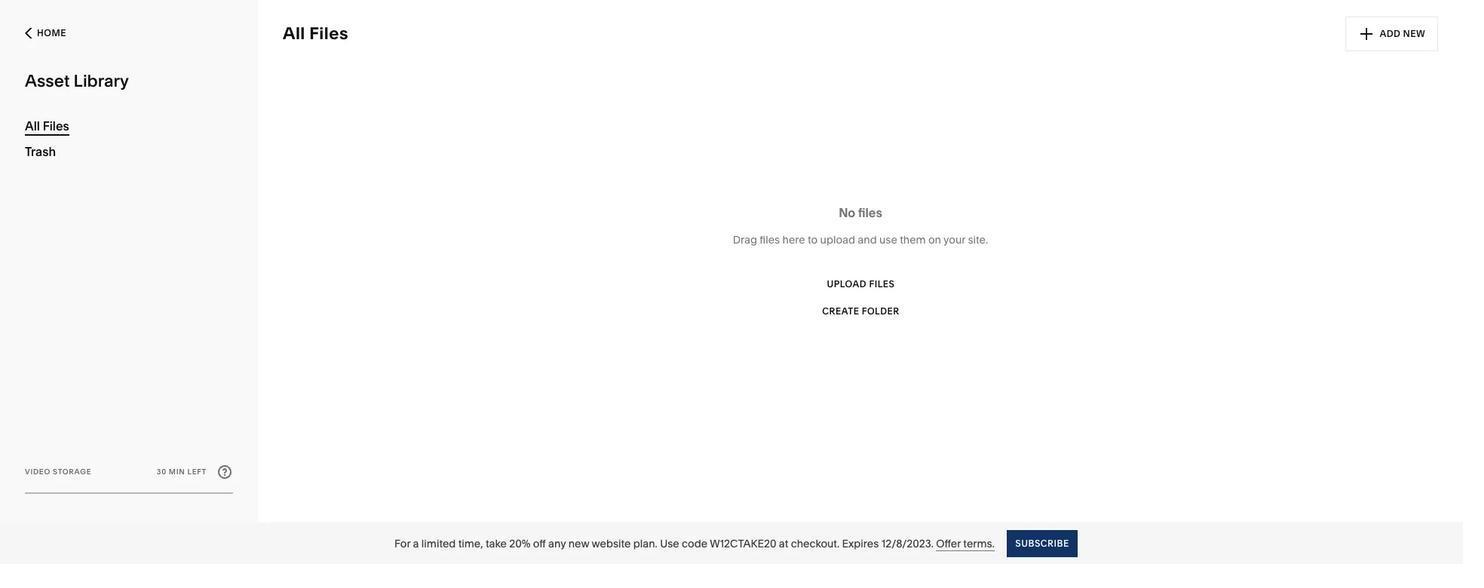 Task type: locate. For each thing, give the bounding box(es) containing it.
all files inside button
[[283, 23, 348, 44]]

at
[[779, 537, 788, 550]]

all files
[[283, 23, 348, 44], [25, 118, 69, 133]]

files left here at top right
[[760, 233, 780, 246]]

expires
[[842, 537, 879, 550]]

all files button
[[275, 19, 357, 49]]

add new button
[[1346, 17, 1438, 51]]

left
[[187, 468, 207, 476]]

upload
[[827, 278, 866, 289]]

20%
[[509, 537, 531, 550]]

1 horizontal spatial all
[[283, 23, 305, 44]]

0 vertical spatial files
[[858, 205, 882, 220]]

here
[[783, 233, 805, 246]]

a
[[413, 537, 419, 550]]

files
[[858, 205, 882, 220], [760, 233, 780, 246], [869, 278, 894, 289]]

1 vertical spatial files
[[760, 233, 780, 246]]

30
[[157, 468, 167, 476]]

and
[[858, 233, 877, 246]]

1 vertical spatial all
[[25, 118, 40, 133]]

offer terms. link
[[936, 537, 995, 551]]

files for upload
[[869, 278, 894, 289]]

files inside 'button'
[[869, 278, 894, 289]]

no files
[[839, 205, 882, 220]]

asset library
[[25, 71, 129, 91]]

asset
[[25, 71, 70, 91]]

subscribe
[[1015, 537, 1069, 549]]

off
[[533, 537, 546, 550]]

new
[[1403, 28, 1425, 39]]

for
[[394, 537, 410, 550]]

offer
[[936, 537, 961, 550]]

files for no
[[858, 205, 882, 220]]

0 vertical spatial all files
[[283, 23, 348, 44]]

your
[[944, 233, 965, 246]]

2 vertical spatial files
[[869, 278, 894, 289]]

0 horizontal spatial all files
[[25, 118, 69, 133]]

code
[[682, 537, 707, 550]]

take
[[486, 537, 507, 550]]

0 vertical spatial files
[[309, 23, 348, 44]]

0 horizontal spatial all
[[25, 118, 40, 133]]

trash
[[25, 144, 56, 159]]

to
[[808, 233, 818, 246]]

home
[[37, 27, 66, 38]]

all
[[283, 23, 305, 44], [25, 118, 40, 133]]

files up folder
[[869, 278, 894, 289]]

for a limited time, take 20% off any new website plan. use code w12ctake20 at checkout. expires 12/8/2023. offer terms.
[[394, 537, 995, 550]]

any
[[548, 537, 566, 550]]

1 horizontal spatial files
[[309, 23, 348, 44]]

0 vertical spatial all
[[283, 23, 305, 44]]

1 horizontal spatial all files
[[283, 23, 348, 44]]

files
[[309, 23, 348, 44], [43, 118, 69, 133]]

files right 'no' on the top of page
[[858, 205, 882, 220]]

them
[[900, 233, 926, 246]]

upload
[[820, 233, 855, 246]]

1 vertical spatial files
[[43, 118, 69, 133]]



Task type: vqa. For each thing, say whether or not it's contained in the screenshot.
the leftmost in
no



Task type: describe. For each thing, give the bounding box(es) containing it.
1 vertical spatial all files
[[25, 118, 69, 133]]

create
[[822, 305, 859, 316]]

drag files here to upload and use them on your site.
[[733, 233, 988, 246]]

12/8/2023.
[[881, 537, 934, 550]]

upload files
[[827, 278, 894, 289]]

checkout.
[[791, 537, 840, 550]]

video
[[25, 468, 51, 476]]

library
[[74, 71, 129, 91]]

limited
[[421, 537, 456, 550]]

website
[[592, 537, 631, 550]]

files inside button
[[309, 23, 348, 44]]

use
[[879, 233, 897, 246]]

add new
[[1380, 28, 1425, 39]]

plan.
[[633, 537, 657, 550]]

all inside button
[[283, 23, 305, 44]]

storage
[[53, 468, 91, 476]]

add
[[1380, 28, 1401, 39]]

upload files button
[[827, 270, 894, 298]]

drag
[[733, 233, 757, 246]]

video storage
[[25, 468, 91, 476]]

min
[[169, 468, 185, 476]]

site.
[[968, 233, 988, 246]]

use
[[660, 537, 679, 550]]

home button
[[20, 0, 233, 66]]

subscribe button
[[1007, 530, 1077, 557]]

new
[[568, 537, 589, 550]]

0 horizontal spatial files
[[43, 118, 69, 133]]

files for drag
[[760, 233, 780, 246]]

create folder
[[822, 305, 899, 316]]

create folder button
[[822, 298, 899, 325]]

on
[[928, 233, 941, 246]]

time,
[[458, 537, 483, 550]]

w12ctake20
[[710, 537, 776, 550]]

folder
[[861, 305, 899, 316]]

no
[[839, 205, 855, 220]]

30 min left
[[157, 468, 207, 476]]

terms.
[[963, 537, 995, 550]]



